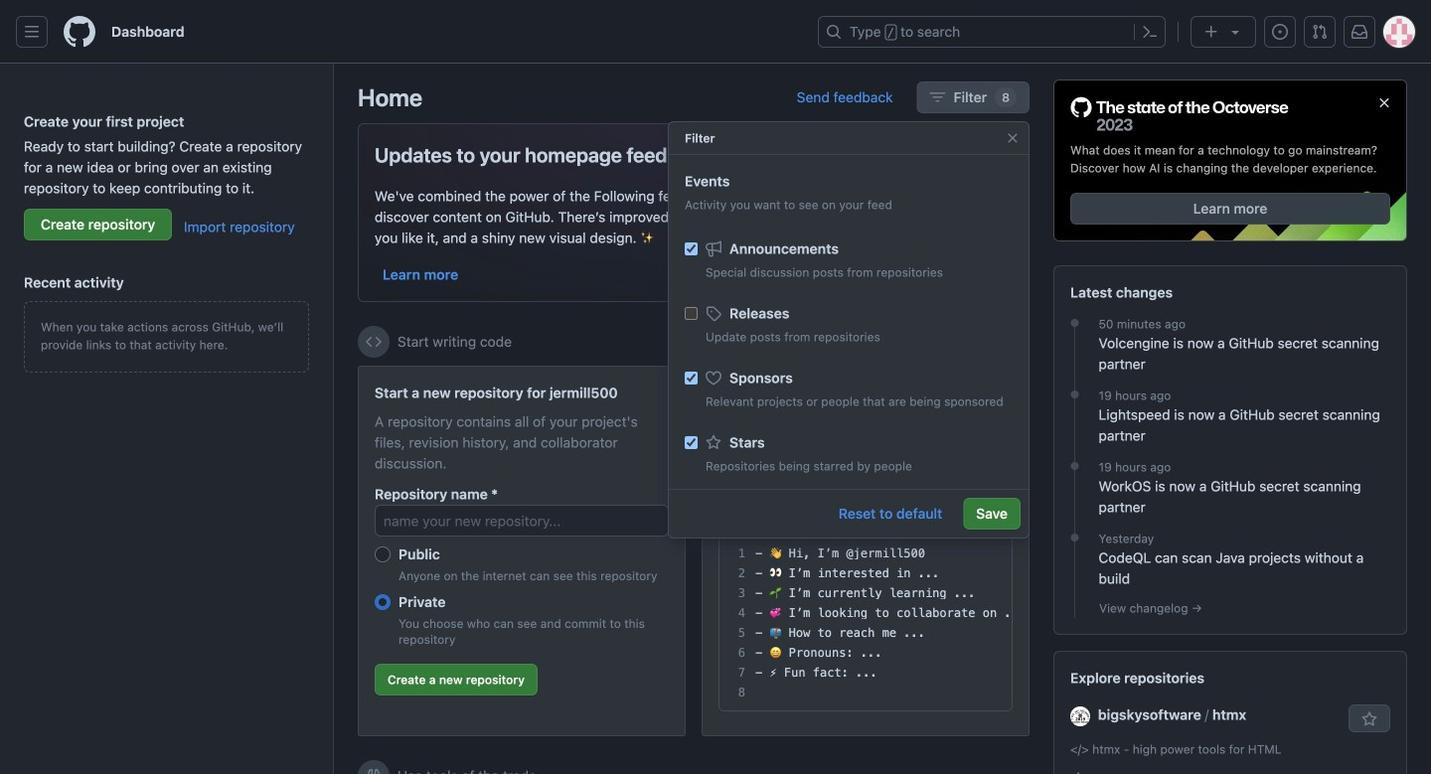 Task type: vqa. For each thing, say whether or not it's contained in the screenshot.
megaphone image
yes



Task type: describe. For each thing, give the bounding box(es) containing it.
star this repository image
[[1362, 712, 1378, 728]]

tools image
[[366, 769, 382, 774]]

command palette image
[[1142, 24, 1158, 40]]

megaphone image
[[706, 241, 722, 257]]

3 dot fill image from the top
[[1067, 458, 1083, 474]]

git pull request image
[[1312, 24, 1328, 40]]

1 dot fill image from the top
[[1067, 315, 1083, 331]]

close menu image
[[1005, 130, 1021, 146]]

heart image
[[706, 370, 722, 386]]

why am i seeing this? image
[[1014, 334, 1030, 350]]

plus image
[[1204, 24, 1220, 40]]

github logo image
[[1071, 96, 1289, 133]]

issue opened image
[[1273, 24, 1288, 40]]

none submit inside introduce yourself with a profile readme element
[[932, 499, 996, 527]]

notifications image
[[1352, 24, 1368, 40]]

name your new repository... text field
[[375, 505, 669, 537]]

star image
[[706, 435, 722, 451]]

dot fill image
[[1067, 530, 1083, 546]]

code image
[[366, 334, 382, 350]]

none radio inside 'start a new repository' element
[[375, 547, 391, 563]]



Task type: locate. For each thing, give the bounding box(es) containing it.
None checkbox
[[685, 307, 698, 320]]

introduce yourself with a profile readme element
[[702, 366, 1030, 737]]

None checkbox
[[685, 243, 698, 256], [685, 372, 698, 385], [685, 436, 698, 449], [685, 243, 698, 256], [685, 372, 698, 385], [685, 436, 698, 449]]

None radio
[[375, 595, 391, 610]]

2 dot fill image from the top
[[1067, 387, 1083, 403]]

2 vertical spatial dot fill image
[[1067, 458, 1083, 474]]

filter image
[[930, 89, 946, 105]]

menu
[[669, 224, 1029, 749]]

none radio inside 'start a new repository' element
[[375, 595, 391, 610]]

@bigskysoftware profile image
[[1071, 707, 1091, 727]]

1 vertical spatial dot fill image
[[1067, 387, 1083, 403]]

0 vertical spatial dot fill image
[[1067, 315, 1083, 331]]

close image
[[1377, 95, 1393, 111]]

start a new repository element
[[358, 366, 686, 737]]

dot fill image
[[1067, 315, 1083, 331], [1067, 387, 1083, 403], [1067, 458, 1083, 474]]

explore element
[[1054, 80, 1408, 774]]

x image
[[997, 143, 1013, 159]]

tag image
[[706, 306, 722, 322]]

None radio
[[375, 547, 391, 563]]

homepage image
[[64, 16, 95, 48]]

explore repositories navigation
[[1054, 651, 1408, 774]]

None submit
[[932, 499, 996, 527]]

triangle down image
[[1228, 24, 1244, 40]]



